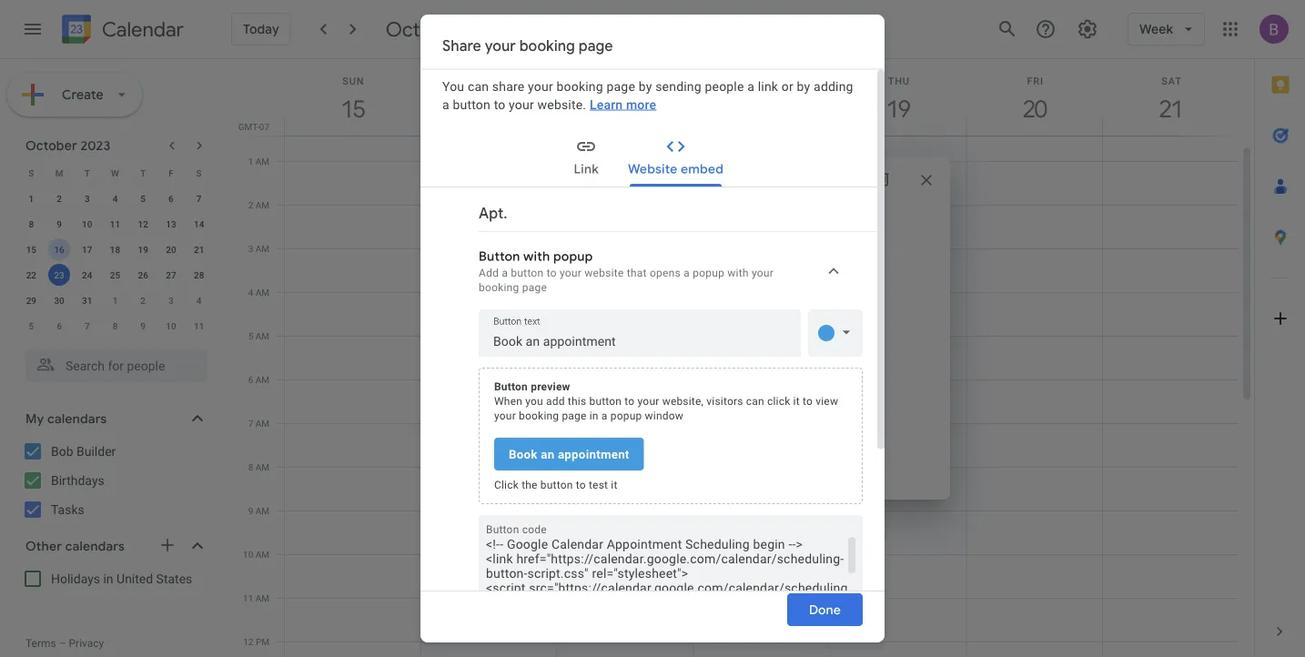 Task type: locate. For each thing, give the bounding box(es) containing it.
5 for november 5 element
[[29, 320, 34, 331]]

builder
[[76, 444, 116, 459], [630, 447, 669, 462]]

name
[[629, 420, 656, 432], [688, 420, 716, 432]]

1 horizontal spatial t
[[140, 168, 146, 178]]

4 am from the top
[[256, 287, 270, 298]]

10 am from the top
[[256, 549, 270, 560]]

6 column header from the left
[[966, 59, 1104, 136]]

this right add
[[568, 395, 587, 407]]

6 down 5 am
[[248, 374, 253, 385]]

12 element
[[132, 213, 154, 235]]

12 for 12
[[138, 219, 148, 229]]

october 2023 up you
[[386, 16, 512, 42]]

1 horizontal spatial s
[[196, 168, 202, 178]]

share your booking page dialog
[[421, 15, 885, 657]]

7 down 6 am
[[248, 418, 253, 429]]

0 vertical spatial in
[[590, 409, 599, 422]]

1 down gmt-
[[248, 156, 253, 167]]

sending
[[656, 78, 702, 93]]

2 vertical spatial 1
[[113, 295, 118, 306]]

calendar heading
[[98, 17, 184, 42]]

builder inside bob builder busy times on this calendar are unavailable for booking
[[630, 447, 669, 462]]

1 vertical spatial button
[[494, 380, 528, 393]]

gmt-
[[238, 121, 259, 132]]

1 horizontal spatial 2
[[141, 295, 146, 306]]

this for preview
[[568, 395, 587, 407]]

1 vertical spatial 8
[[113, 320, 118, 331]]

8 inside 3am grid
[[248, 462, 253, 473]]

6 down 30 element
[[57, 320, 62, 331]]

4 for november 4 element
[[196, 295, 202, 306]]

popup right opens
[[693, 266, 725, 279]]

november 5 element
[[20, 315, 42, 337]]

0 horizontal spatial by
[[639, 78, 652, 93]]

10 inside 3am grid
[[243, 549, 253, 560]]

4 cell from the left
[[831, 117, 967, 657]]

20
[[166, 244, 176, 255]]

9 down november 2 element
[[141, 320, 146, 331]]

2 horizontal spatial 5
[[248, 331, 253, 341]]

1 t from the left
[[84, 168, 90, 178]]

1 horizontal spatial by
[[797, 78, 811, 93]]

18 element
[[104, 239, 126, 260]]

2023
[[467, 16, 512, 42], [80, 137, 111, 153]]

row up 25 element
[[17, 237, 213, 262]]

0 vertical spatial this
[[568, 395, 587, 407]]

builder for bob builder
[[76, 444, 116, 459]]

2 up 3 am
[[248, 199, 253, 210]]

7 row from the top
[[17, 313, 213, 339]]

5 up 6 am
[[248, 331, 253, 341]]

with right 3am
[[524, 248, 550, 264]]

first
[[605, 420, 626, 432]]

· left the phone
[[795, 420, 798, 432]]

12
[[138, 219, 148, 229], [243, 636, 254, 647]]

1 horizontal spatial it
[[794, 395, 800, 407]]

1 horizontal spatial 1
[[113, 295, 118, 306]]

november 10 element
[[160, 315, 182, 337]]

apt.
[[479, 203, 508, 222], [605, 219, 642, 245]]

am down 1 am
[[256, 199, 270, 210]]

1 horizontal spatial 10
[[166, 320, 176, 331]]

1 vertical spatial 3
[[248, 243, 253, 254]]

2 horizontal spatial 6
[[248, 374, 253, 385]]

it right click
[[794, 395, 800, 407]]

other calendars
[[25, 538, 125, 554]]

8 up 15 element
[[29, 219, 34, 229]]

this inside bob builder busy times on this calendar are unavailable for booking
[[676, 465, 694, 478]]

1 s from the left
[[29, 168, 34, 178]]

apt. up 3am
[[479, 203, 508, 222]]

3 inside grid
[[248, 243, 253, 254]]

1
[[248, 156, 253, 167], [29, 193, 34, 204], [113, 295, 118, 306]]

terms – privacy
[[25, 637, 104, 650]]

am down 5 am
[[256, 374, 270, 385]]

1 horizontal spatial 12
[[243, 636, 254, 647]]

4 down 28 element at the top of page
[[196, 295, 202, 306]]

october
[[386, 16, 463, 42], [25, 137, 77, 153]]

10 am
[[243, 549, 270, 560]]

22
[[26, 270, 36, 280]]

14 element
[[188, 213, 210, 235]]

9
[[57, 219, 62, 229], [141, 320, 146, 331], [248, 505, 253, 516]]

16
[[54, 244, 64, 255]]

row containing 5
[[17, 313, 213, 339]]

add
[[546, 395, 565, 407]]

builder inside the my calendars list
[[76, 444, 116, 459]]

2 vertical spatial 11
[[243, 593, 253, 604]]

this right the on
[[676, 465, 694, 478]]

by up more
[[639, 78, 652, 93]]

page inside you can share your booking page by sending people a link or by adding a button to your website.
[[607, 78, 636, 93]]

birthdays
[[51, 473, 104, 488]]

0 horizontal spatial popup
[[554, 248, 593, 264]]

2 horizontal spatial 11
[[243, 593, 253, 604]]

builder up birthdays
[[76, 444, 116, 459]]

november 3 element
[[160, 290, 182, 311]]

1 horizontal spatial 11
[[194, 320, 204, 331]]

8 down 7 am
[[248, 462, 253, 473]]

2 column header from the left
[[421, 59, 558, 136]]

my calendars button
[[4, 404, 226, 433]]

by
[[639, 78, 652, 93], [797, 78, 811, 93]]

row down november 1 'element'
[[17, 313, 213, 339]]

0 vertical spatial 10
[[82, 219, 92, 229]]

am down 07
[[256, 156, 270, 167]]

0 vertical spatial 7
[[196, 193, 202, 204]]

to left website
[[547, 266, 557, 279]]

2 down 26 element
[[141, 295, 146, 306]]

am down 3 am
[[256, 287, 270, 298]]

11 up '18'
[[110, 219, 120, 229]]

2 horizontal spatial 8
[[248, 462, 253, 473]]

a
[[748, 78, 755, 93], [442, 97, 450, 112], [502, 266, 508, 279], [684, 266, 690, 279], [602, 409, 608, 422]]

4 up 11 element
[[113, 193, 118, 204]]

1 horizontal spatial 8
[[113, 320, 118, 331]]

website,
[[663, 395, 704, 407]]

1 vertical spatial 9
[[141, 320, 146, 331]]

am for 9 am
[[256, 505, 270, 516]]

t right m
[[84, 168, 90, 178]]

this
[[568, 395, 587, 407], [676, 465, 694, 478]]

7 inside 3am grid
[[248, 418, 253, 429]]

26
[[138, 270, 148, 280]]

8 for 8 am
[[248, 462, 253, 473]]

25
[[110, 270, 120, 280]]

0 horizontal spatial can
[[468, 78, 489, 93]]

calendars
[[47, 411, 107, 427], [65, 538, 125, 554]]

it down "busy"
[[611, 478, 618, 491]]

None search field
[[0, 342, 226, 382]]

it
[[794, 395, 800, 407], [611, 478, 618, 491]]

11
[[110, 219, 120, 229], [194, 320, 204, 331], [243, 593, 253, 604]]

s left m
[[29, 168, 34, 178]]

0 horizontal spatial ·
[[659, 420, 662, 432]]

button right the
[[541, 478, 573, 491]]

to inside you can share your booking page by sending people a link or by adding a button to your website.
[[494, 97, 506, 112]]

row containing 8
[[17, 211, 213, 237]]

bob inside bob builder busy times on this calendar are unavailable for booking
[[605, 447, 627, 462]]

0 vertical spatial it
[[794, 395, 800, 407]]

1 horizontal spatial in
[[590, 409, 599, 422]]

3 row from the top
[[17, 211, 213, 237]]

am down 7 am
[[256, 462, 270, 473]]

calendars up holidays
[[65, 538, 125, 554]]

8 down november 1 'element'
[[113, 320, 118, 331]]

row down 25 element
[[17, 288, 213, 313]]

18
[[110, 244, 120, 255]]

calendars inside "my calendars" dropdown button
[[47, 411, 107, 427]]

button
[[479, 248, 520, 264], [494, 380, 528, 393], [486, 523, 519, 536]]

am down 8 am
[[256, 505, 270, 516]]

3am cell
[[420, 117, 558, 657]]

10 up 11 am
[[243, 549, 253, 560]]

booking
[[520, 37, 575, 55], [557, 78, 603, 93], [479, 281, 519, 294], [519, 409, 559, 422], [833, 465, 872, 478]]

· left last
[[659, 420, 662, 432]]

2 vertical spatial 6
[[248, 374, 253, 385]]

15
[[26, 244, 36, 255]]

am for 4 am
[[256, 287, 270, 298]]

2 cell from the left
[[558, 117, 694, 657]]

3
[[85, 193, 90, 204], [248, 243, 253, 254], [168, 295, 174, 306]]

in inside button preview when you add this button to your website, visitors can click it to view your booking page in a popup window
[[590, 409, 599, 422]]

popup up website
[[554, 248, 593, 264]]

2 horizontal spatial 2
[[248, 199, 253, 210]]

1 vertical spatial 11
[[194, 320, 204, 331]]

1 horizontal spatial october 2023
[[386, 16, 512, 42]]

am for 10 am
[[256, 549, 270, 560]]

can right you
[[468, 78, 489, 93]]

f
[[169, 168, 174, 178]]

button up when
[[494, 380, 528, 393]]

popup inside button preview when you add this button to your website, visitors can click it to view your booking page in a popup window
[[611, 409, 642, 422]]

9 am
[[248, 505, 270, 516]]

a down 1240 on the bottom of page
[[602, 409, 608, 422]]

1 vertical spatial it
[[611, 478, 618, 491]]

8
[[29, 219, 34, 229], [113, 320, 118, 331], [248, 462, 253, 473]]

november 1 element
[[104, 290, 126, 311]]

column header
[[284, 59, 421, 136], [421, 59, 558, 136], [557, 59, 694, 136], [693, 59, 831, 136], [830, 59, 967, 136], [966, 59, 1104, 136], [1103, 59, 1240, 136]]

5
[[141, 193, 146, 204], [29, 320, 34, 331], [248, 331, 253, 341]]

a inside button preview when you add this button to your website, visitors can click it to view your booking page in a popup window
[[602, 409, 608, 422]]

1 vertical spatial october 2023
[[25, 137, 111, 153]]

1 horizontal spatial 3
[[168, 295, 174, 306]]

2 horizontal spatial 7
[[248, 418, 253, 429]]

2 for november 2 element
[[141, 295, 146, 306]]

am for 2 am
[[256, 199, 270, 210]]

None text field
[[493, 328, 787, 354]]

october up you
[[386, 16, 463, 42]]

21 element
[[188, 239, 210, 260]]

1 horizontal spatial 7
[[196, 193, 202, 204]]

1 inside 3am grid
[[248, 156, 253, 167]]

0 horizontal spatial s
[[29, 168, 34, 178]]

3 up '4 am'
[[248, 243, 253, 254]]

3am row
[[277, 117, 1240, 657]]

1 horizontal spatial 9
[[141, 320, 146, 331]]

2 vertical spatial 3
[[168, 295, 174, 306]]

ca
[[727, 374, 741, 387]]

1 am from the top
[[256, 156, 270, 167]]

bob inside the my calendars list
[[51, 444, 73, 459]]

privacy
[[69, 637, 104, 650]]

bob
[[51, 444, 73, 459], [605, 447, 627, 462]]

10 down november 3 element
[[166, 320, 176, 331]]

7 am
[[248, 418, 270, 429]]

3 for 3 am
[[248, 243, 253, 254]]

support image
[[1035, 18, 1057, 40]]

done
[[809, 602, 841, 618]]

name right last
[[688, 420, 716, 432]]

1 down 25 element
[[113, 295, 118, 306]]

calendars up bob builder
[[47, 411, 107, 427]]

1 column header from the left
[[284, 59, 421, 136]]

5 row from the top
[[17, 262, 213, 288]]

0 horizontal spatial t
[[84, 168, 90, 178]]

row containing 1
[[17, 186, 213, 211]]

7 for 'november 7' element
[[85, 320, 90, 331]]

calendar
[[102, 17, 184, 42]]

8 am from the top
[[256, 462, 270, 473]]

4 up 5 am
[[248, 287, 253, 298]]

you
[[442, 78, 465, 93]]

it inside button preview when you add this button to your website, visitors can click it to view your booking page in a popup window
[[794, 395, 800, 407]]

that
[[627, 266, 647, 279]]

0 horizontal spatial name
[[629, 420, 656, 432]]

0 vertical spatial popup
[[554, 248, 593, 264]]

row group containing 1
[[17, 186, 213, 339]]

3 up november 10 element in the left of the page
[[168, 295, 174, 306]]

29 element
[[20, 290, 42, 311]]

tab list
[[1256, 59, 1306, 606]]

0 horizontal spatial 6
[[57, 320, 62, 331]]

preview
[[531, 380, 570, 393]]

button inside button preview when you add this button to your website, visitors can click it to view your booking page in a popup window
[[494, 380, 528, 393]]

my calendars
[[25, 411, 107, 427]]

0 vertical spatial october 2023
[[386, 16, 512, 42]]

0 horizontal spatial 9
[[57, 219, 62, 229]]

with right opens
[[728, 266, 749, 279]]

11 for november 11 "element"
[[194, 320, 204, 331]]

1 for 1 am
[[248, 156, 253, 167]]

4
[[113, 193, 118, 204], [248, 287, 253, 298], [196, 295, 202, 306]]

am for 5 am
[[256, 331, 270, 341]]

usa
[[779, 374, 800, 387]]

17
[[82, 244, 92, 255]]

book
[[509, 447, 538, 461]]

calendars for my calendars
[[47, 411, 107, 427]]

0 vertical spatial 6
[[168, 193, 174, 204]]

to left test
[[576, 478, 586, 491]]

0 vertical spatial calendars
[[47, 411, 107, 427]]

0 vertical spatial 12
[[138, 219, 148, 229]]

2 row from the top
[[17, 186, 213, 211]]

row group
[[17, 186, 213, 339]]

9 inside 3am grid
[[248, 505, 253, 516]]

5 up 12 element
[[141, 193, 146, 204]]

a right add
[[502, 266, 508, 279]]

am down 6 am
[[256, 418, 270, 429]]

7 down 31 element
[[85, 320, 90, 331]]

3 cell from the left
[[694, 117, 831, 657]]

can down 90038,
[[746, 395, 765, 407]]

by right or at the right top
[[797, 78, 811, 93]]

16 element
[[48, 239, 70, 260]]

row down w
[[17, 186, 213, 211]]

apt. up button with popup add a button to your website that opens a popup with your booking page
[[605, 219, 642, 245]]

6 row from the top
[[17, 288, 213, 313]]

12 inside 3am grid
[[243, 636, 254, 647]]

· left email in the right bottom of the page
[[718, 420, 721, 432]]

calendars inside other calendars dropdown button
[[65, 538, 125, 554]]

bob up "busy"
[[605, 447, 627, 462]]

button up add
[[479, 248, 520, 264]]

6 am from the top
[[256, 374, 270, 385]]

31 element
[[76, 290, 98, 311]]

11 down november 4 element
[[194, 320, 204, 331]]

19
[[138, 244, 148, 255]]

1 row from the top
[[17, 160, 213, 186]]

learn more link
[[590, 97, 657, 112]]

2 horizontal spatial 9
[[248, 505, 253, 516]]

2 inside 3am grid
[[248, 199, 253, 210]]

in left united
[[103, 571, 113, 586]]

15 element
[[20, 239, 42, 260]]

3 up 10 element
[[85, 193, 90, 204]]

am down 9 am
[[256, 549, 270, 560]]

2 horizontal spatial 4
[[248, 287, 253, 298]]

31
[[82, 295, 92, 306]]

1 horizontal spatial 4
[[196, 295, 202, 306]]

3 am from the top
[[256, 243, 270, 254]]

1 vertical spatial 7
[[85, 320, 90, 331]]

november 11 element
[[188, 315, 210, 337]]

cell
[[285, 117, 421, 657], [558, 117, 694, 657], [694, 117, 831, 657], [831, 117, 967, 657], [967, 117, 1104, 657], [1104, 117, 1240, 657]]

12 inside october 2023 grid
[[138, 219, 148, 229]]

row containing 29
[[17, 288, 213, 313]]

23, today element
[[48, 264, 70, 286]]

3 · from the left
[[795, 420, 798, 432]]

popup down 1240 on the bottom of page
[[611, 409, 642, 422]]

2 vertical spatial popup
[[611, 409, 642, 422]]

4 row from the top
[[17, 237, 213, 262]]

4 inside 3am grid
[[248, 287, 253, 298]]

3 am
[[248, 243, 270, 254]]

6 inside 3am grid
[[248, 374, 253, 385]]

2023 up share
[[467, 16, 512, 42]]

button code
[[486, 523, 547, 536]]

11 inside "element"
[[194, 320, 204, 331]]

bob for bob builder busy times on this calendar are unavailable for booking
[[605, 447, 627, 462]]

button right add
[[511, 266, 544, 279]]

0 horizontal spatial 2023
[[80, 137, 111, 153]]

1 horizontal spatial popup
[[611, 409, 642, 422]]

vine
[[632, 374, 653, 387]]

share
[[492, 78, 525, 93]]

1 vertical spatial this
[[676, 465, 694, 478]]

2 down m
[[57, 193, 62, 204]]

row
[[17, 160, 213, 186], [17, 186, 213, 211], [17, 211, 213, 237], [17, 237, 213, 262], [17, 262, 213, 288], [17, 288, 213, 313], [17, 313, 213, 339]]

booking up share
[[520, 37, 575, 55]]

11 down 10 am
[[243, 593, 253, 604]]

5 am from the top
[[256, 331, 270, 341]]

1 horizontal spatial can
[[746, 395, 765, 407]]

0 horizontal spatial 10
[[82, 219, 92, 229]]

booking form first name · last name · email address · phone number
[[605, 401, 872, 432]]

0 horizontal spatial this
[[568, 395, 587, 407]]

october 2023 up m
[[25, 137, 111, 153]]

1 vertical spatial can
[[746, 395, 765, 407]]

row containing s
[[17, 160, 213, 186]]

5 inside 3am grid
[[248, 331, 253, 341]]

hollywood,
[[671, 374, 724, 387]]

booking inside button with popup add a button to your website that opens a popup with your booking page
[[479, 281, 519, 294]]

0 horizontal spatial 11
[[110, 219, 120, 229]]

office
[[605, 356, 638, 371]]

am
[[256, 156, 270, 167], [256, 199, 270, 210], [256, 243, 270, 254], [256, 287, 270, 298], [256, 331, 270, 341], [256, 374, 270, 385], [256, 418, 270, 429], [256, 462, 270, 473], [256, 505, 270, 516], [256, 549, 270, 560], [256, 593, 270, 604]]

t left f
[[140, 168, 146, 178]]

11 inside 3am grid
[[243, 593, 253, 604]]

0 vertical spatial 11
[[110, 219, 120, 229]]

name down booking at the bottom of the page
[[629, 420, 656, 432]]

bob down my calendars in the left of the page
[[51, 444, 73, 459]]

to down share
[[494, 97, 506, 112]]

october up m
[[25, 137, 77, 153]]

0 horizontal spatial it
[[611, 478, 618, 491]]

9 up 10 am
[[248, 505, 253, 516]]

a left link in the top of the page
[[748, 78, 755, 93]]

am down '4 am'
[[256, 331, 270, 341]]

7 up 14 element
[[196, 193, 202, 204]]

11 am from the top
[[256, 593, 270, 604]]

30 element
[[48, 290, 70, 311]]

can
[[468, 78, 489, 93], [746, 395, 765, 407]]

this inside button preview when you add this button to your website, visitors can click it to view your booking page in a popup window
[[568, 395, 587, 407]]

9 up the 16 element
[[57, 219, 62, 229]]

1 horizontal spatial ·
[[718, 420, 721, 432]]

7 column header from the left
[[1103, 59, 1240, 136]]

2 am
[[248, 199, 270, 210]]

9 am from the top
[[256, 505, 270, 516]]

9 inside november 9 element
[[141, 320, 146, 331]]

2 · from the left
[[718, 420, 721, 432]]

row up 11 element
[[17, 160, 213, 186]]

row up november 1 'element'
[[17, 262, 213, 288]]

8 am
[[248, 462, 270, 473]]

6 down f
[[168, 193, 174, 204]]

booking right for
[[833, 465, 872, 478]]

10 element
[[76, 213, 98, 235]]

in
[[590, 409, 599, 422], [103, 571, 113, 586]]

2 horizontal spatial ·
[[795, 420, 798, 432]]

2 am from the top
[[256, 199, 270, 210]]

2 t from the left
[[140, 168, 146, 178]]

calendars for other calendars
[[65, 538, 125, 554]]

0 horizontal spatial 1
[[29, 193, 34, 204]]

1 horizontal spatial 5
[[141, 193, 146, 204]]

can inside you can share your booking page by sending people a link or by adding a button to your website.
[[468, 78, 489, 93]]

0 horizontal spatial 5
[[29, 320, 34, 331]]

5 down 29 "element" on the top left of page
[[29, 320, 34, 331]]

you
[[526, 395, 543, 407]]

26 element
[[132, 264, 154, 286]]

1 vertical spatial october
[[25, 137, 77, 153]]

0 horizontal spatial 7
[[85, 320, 90, 331]]

page
[[579, 37, 613, 55], [607, 78, 636, 93], [522, 281, 547, 294], [562, 409, 587, 422]]

1 by from the left
[[639, 78, 652, 93]]

0 horizontal spatial 3
[[85, 193, 90, 204]]

0 horizontal spatial 8
[[29, 219, 34, 229]]

0 horizontal spatial apt.
[[479, 203, 508, 222]]

1 up 15 element
[[29, 193, 34, 204]]

7 am from the top
[[256, 418, 270, 429]]

button inside button with popup add a button to your website that opens a popup with your booking page
[[479, 248, 520, 264]]

6 for 6 am
[[248, 374, 253, 385]]

12 up 19
[[138, 219, 148, 229]]

0 vertical spatial can
[[468, 78, 489, 93]]

website.
[[538, 97, 587, 112]]

main drawer image
[[22, 18, 44, 40]]

2 horizontal spatial 3
[[248, 243, 253, 254]]

6 am
[[248, 374, 270, 385]]

booking down add
[[479, 281, 519, 294]]

delete appointment schedule image
[[874, 170, 892, 188]]

2 horizontal spatial popup
[[693, 266, 725, 279]]

other
[[25, 538, 62, 554]]

2 horizontal spatial 1
[[248, 156, 253, 167]]

1 inside 'element'
[[113, 295, 118, 306]]

5 column header from the left
[[830, 59, 967, 136]]

0 horizontal spatial 12
[[138, 219, 148, 229]]

am up pm
[[256, 593, 270, 604]]

button down you
[[453, 97, 491, 112]]

0 vertical spatial 8
[[29, 219, 34, 229]]

1 horizontal spatial october
[[386, 16, 463, 42]]

1 horizontal spatial bob
[[605, 447, 627, 462]]

0 vertical spatial 3
[[85, 193, 90, 204]]

s right f
[[196, 168, 202, 178]]

november 4 element
[[188, 290, 210, 311]]

2 vertical spatial 8
[[248, 462, 253, 473]]



Task type: vqa. For each thing, say whether or not it's contained in the screenshot.
the Calendar element
yes



Task type: describe. For each thing, give the bounding box(es) containing it.
view
[[816, 395, 839, 407]]

row containing 15
[[17, 237, 213, 262]]

november 6 element
[[48, 315, 70, 337]]

to down vine
[[625, 395, 635, 407]]

24
[[82, 270, 92, 280]]

1 horizontal spatial with
[[728, 266, 749, 279]]

30
[[54, 295, 64, 306]]

button inside button preview when you add this button to your website, visitors can click it to view your booking page in a popup window
[[589, 395, 622, 407]]

4 am
[[248, 287, 270, 298]]

adding
[[814, 78, 854, 93]]

5 for 5 am
[[248, 331, 253, 341]]

3am button
[[420, 248, 545, 292]]

11 for 11 am
[[243, 593, 253, 604]]

07
[[259, 121, 270, 132]]

times
[[631, 465, 658, 478]]

0 horizontal spatial 4
[[113, 193, 118, 204]]

11 for 11 element
[[110, 219, 120, 229]]

4 column header from the left
[[693, 59, 831, 136]]

button inside button with popup add a button to your website that opens a popup with your booking page
[[511, 266, 544, 279]]

to left the view
[[803, 395, 813, 407]]

17 element
[[76, 239, 98, 260]]

13 element
[[160, 213, 182, 235]]

10 for 10 element
[[82, 219, 92, 229]]

apt. heading
[[605, 219, 642, 245]]

1 horizontal spatial 2023
[[467, 16, 512, 42]]

today button
[[231, 13, 291, 46]]

button for button preview
[[494, 380, 528, 393]]

states
[[156, 571, 192, 586]]

booking inside bob builder busy times on this calendar are unavailable for booking
[[833, 465, 872, 478]]

terms
[[25, 637, 56, 650]]

am for 1 am
[[256, 156, 270, 167]]

22 element
[[20, 264, 42, 286]]

2 s from the left
[[196, 168, 202, 178]]

my
[[25, 411, 44, 427]]

3 column header from the left
[[557, 59, 694, 136]]

my calendars list
[[4, 437, 226, 524]]

bob builder
[[51, 444, 116, 459]]

0 horizontal spatial 2
[[57, 193, 62, 204]]

bob for bob builder
[[51, 444, 73, 459]]

Button code text field
[[486, 537, 856, 613]]

2 for 2 am
[[248, 199, 253, 210]]

1 vertical spatial in
[[103, 571, 113, 586]]

row containing 22
[[17, 262, 213, 288]]

address
[[754, 420, 792, 432]]

11 element
[[104, 213, 126, 235]]

calendar element
[[58, 11, 184, 51]]

booking inside button preview when you add this button to your website, visitors can click it to view your booking page in a popup window
[[519, 409, 559, 422]]

1 vertical spatial popup
[[693, 266, 725, 279]]

are
[[741, 465, 756, 478]]

click
[[768, 395, 791, 407]]

united
[[117, 571, 153, 586]]

last
[[664, 420, 685, 432]]

share
[[442, 37, 481, 55]]

29
[[26, 295, 36, 306]]

button inside you can share your booking page by sending people a link or by adding a button to your website.
[[453, 97, 491, 112]]

1 horizontal spatial 6
[[168, 193, 174, 204]]

a down you
[[442, 97, 450, 112]]

page inside button with popup add a button to your website that opens a popup with your booking page
[[522, 281, 547, 294]]

2 name from the left
[[688, 420, 716, 432]]

on
[[661, 465, 673, 478]]

opens
[[650, 266, 681, 279]]

0 vertical spatial october
[[386, 16, 463, 42]]

button with popup add a button to your website that opens a popup with your booking page
[[479, 248, 777, 294]]

bob builder busy times on this calendar are unavailable for booking
[[605, 447, 872, 478]]

23 cell
[[45, 262, 73, 288]]

6 cell from the left
[[1104, 117, 1240, 657]]

book an appointment button
[[494, 437, 644, 470]]

1 name from the left
[[629, 420, 656, 432]]

the
[[522, 478, 538, 491]]

1 · from the left
[[659, 420, 662, 432]]

learn
[[590, 97, 623, 112]]

1 vertical spatial 2023
[[80, 137, 111, 153]]

7 for 7 am
[[248, 418, 253, 429]]

10 for november 10 element in the left of the page
[[166, 320, 176, 331]]

9 for november 9 element
[[141, 320, 146, 331]]

button for button with popup
[[479, 248, 520, 264]]

23
[[54, 270, 64, 280]]

october 2023 grid
[[17, 160, 213, 339]]

am for 3 am
[[256, 243, 270, 254]]

today
[[243, 21, 279, 37]]

am for 8 am
[[256, 462, 270, 473]]

10 for 10 am
[[243, 549, 253, 560]]

1240
[[605, 374, 629, 387]]

phone
[[801, 420, 832, 432]]

terms link
[[25, 637, 56, 650]]

24 element
[[76, 264, 98, 286]]

button preview when you add this button to your website, visitors can click it to view your booking page in a popup window
[[494, 380, 839, 422]]

other calendars button
[[4, 532, 226, 561]]

a right opens
[[684, 266, 690, 279]]

6 for november 6 element
[[57, 320, 62, 331]]

1 for november 1 'element'
[[113, 295, 118, 306]]

website
[[585, 266, 624, 279]]

gmt-07
[[238, 121, 270, 132]]

page inside button preview when you add this button to your website, visitors can click it to view your booking page in a popup window
[[562, 409, 587, 422]]

window
[[645, 409, 684, 422]]

privacy link
[[69, 637, 104, 650]]

more
[[626, 97, 657, 112]]

or
[[782, 78, 794, 93]]

pm
[[256, 636, 270, 647]]

to inside button with popup add a button to your website that opens a popup with your booking page
[[547, 266, 557, 279]]

form
[[654, 401, 681, 416]]

11 am
[[243, 593, 270, 604]]

1 cell from the left
[[285, 117, 421, 657]]

link
[[758, 78, 779, 93]]

3 for november 3 element
[[168, 295, 174, 306]]

0 horizontal spatial with
[[524, 248, 550, 264]]

test
[[589, 478, 608, 491]]

you can share your booking page by sending people a link or by adding a button to your website.
[[442, 78, 854, 112]]

12 for 12 pm
[[243, 636, 254, 647]]

none text field inside the 'share your booking page' dialog
[[493, 328, 787, 354]]

unavailable
[[759, 465, 814, 478]]

share your booking page
[[442, 37, 613, 55]]

november 2 element
[[132, 290, 154, 311]]

visitors
[[707, 395, 743, 407]]

book an appointment
[[509, 447, 630, 461]]

19 element
[[132, 239, 154, 260]]

booking inside you can share your booking page by sending people a link or by adding a button to your website.
[[557, 78, 603, 93]]

0 vertical spatial 9
[[57, 219, 62, 229]]

when
[[494, 395, 523, 407]]

9 for 9 am
[[248, 505, 253, 516]]

am for 7 am
[[256, 418, 270, 429]]

click
[[494, 478, 519, 491]]

am for 6 am
[[256, 374, 270, 385]]

28 element
[[188, 264, 210, 286]]

1 vertical spatial 1
[[29, 193, 34, 204]]

90038,
[[744, 374, 777, 387]]

this for builder
[[676, 465, 694, 478]]

3am grid
[[233, 59, 1255, 657]]

2 vertical spatial button
[[486, 523, 519, 536]]

20 element
[[160, 239, 182, 260]]

25 element
[[104, 264, 126, 286]]

am for 11 am
[[256, 593, 270, 604]]

november 7 element
[[76, 315, 98, 337]]

8 for november 8 element
[[113, 320, 118, 331]]

28
[[194, 270, 204, 280]]

27 element
[[160, 264, 182, 286]]

tasks
[[51, 502, 84, 517]]

builder for bob builder busy times on this calendar are unavailable for booking
[[630, 447, 669, 462]]

14
[[194, 219, 204, 229]]

november 9 element
[[132, 315, 154, 337]]

appointment
[[558, 447, 630, 461]]

2 by from the left
[[797, 78, 811, 93]]

booking
[[605, 401, 651, 416]]

0 horizontal spatial october
[[25, 137, 77, 153]]

13
[[166, 219, 176, 229]]

november 8 element
[[104, 315, 126, 337]]

an
[[541, 447, 555, 461]]

3am
[[468, 253, 490, 265]]

learn more
[[590, 97, 657, 112]]

click the button to test it
[[494, 478, 618, 491]]

16 cell
[[45, 237, 73, 262]]

apt. inside the 'share your booking page' dialog
[[479, 203, 508, 222]]

st,
[[656, 374, 668, 387]]

people
[[705, 78, 744, 93]]

w
[[111, 168, 119, 178]]

4 for 4 am
[[248, 287, 253, 298]]

can inside button preview when you add this button to your website, visitors can click it to view your booking page in a popup window
[[746, 395, 765, 407]]

5 cell from the left
[[967, 117, 1104, 657]]

1 horizontal spatial apt.
[[605, 219, 642, 245]]



